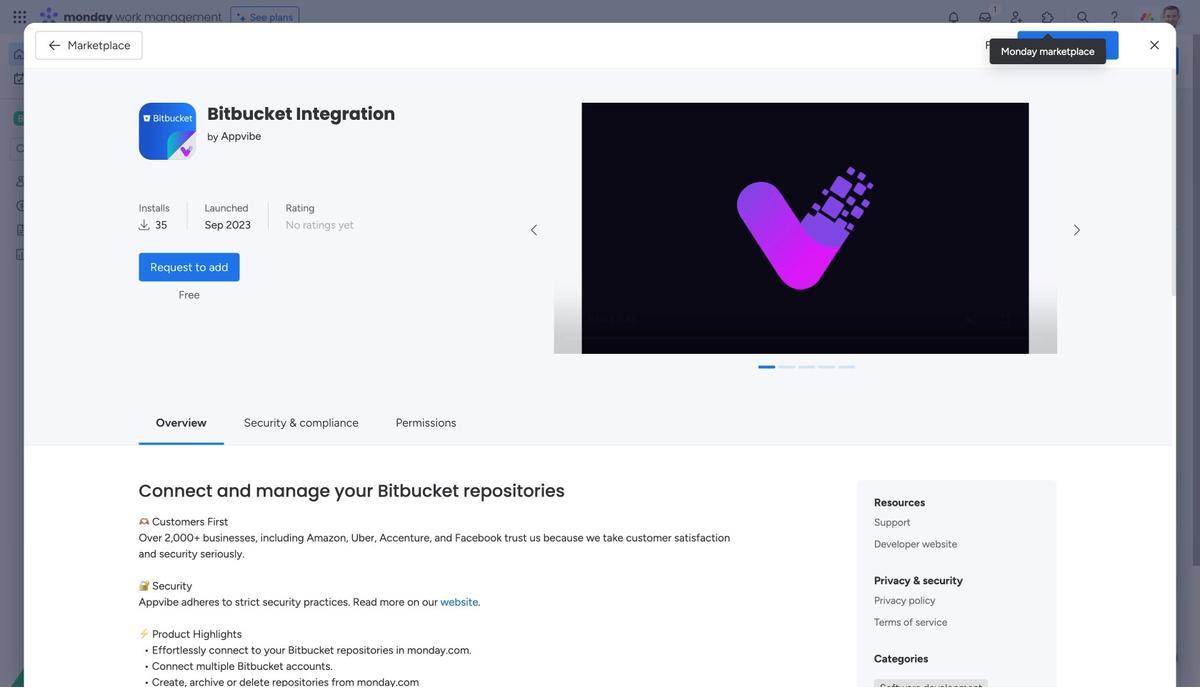 Task type: describe. For each thing, give the bounding box(es) containing it.
search everything image
[[1076, 10, 1090, 24]]

0 horizontal spatial public board image
[[15, 224, 29, 237]]

marketplace arrow left image
[[531, 225, 537, 236]]

1 vertical spatial dapulse x slim image
[[1157, 104, 1174, 121]]

0 vertical spatial lottie animation element
[[560, 34, 962, 89]]

app logo image
[[139, 103, 196, 160]]

Search in workspace field
[[30, 141, 119, 158]]

public board image
[[239, 261, 254, 276]]

1 vertical spatial option
[[9, 67, 174, 90]]

select product image
[[13, 10, 27, 24]]

v2 bolt switch image
[[1087, 53, 1096, 69]]

help image
[[1107, 10, 1122, 24]]

contact sales element
[[964, 658, 1179, 688]]

1 element
[[365, 538, 382, 555]]

1 horizontal spatial lottie animation image
[[560, 34, 962, 89]]

terry turtle image
[[1160, 6, 1183, 29]]

1 vertical spatial lottie animation image
[[0, 544, 182, 688]]

0 horizontal spatial lottie animation element
[[0, 544, 182, 688]]

public dashboard image
[[15, 248, 29, 261]]

terry turtle image
[[254, 587, 283, 616]]

marketplace arrow right image
[[1074, 225, 1080, 236]]

v2 user feedback image
[[976, 53, 987, 69]]

invite members image
[[1009, 10, 1024, 24]]

templates image image
[[977, 287, 1166, 386]]

monday marketplace image
[[1041, 10, 1055, 24]]



Task type: locate. For each thing, give the bounding box(es) containing it.
0 vertical spatial lottie animation image
[[560, 34, 962, 89]]

dapulse x slim image
[[1150, 37, 1159, 54], [1157, 104, 1174, 121]]

update feed image
[[978, 10, 992, 24]]

1 vertical spatial public board image
[[239, 436, 254, 451]]

close my workspaces image
[[221, 671, 238, 688]]

see plans image
[[237, 9, 250, 25]]

workspace image
[[14, 111, 28, 126]]

v2 download image
[[139, 218, 149, 234]]

quick search results list box
[[221, 134, 930, 498]]

1 horizontal spatial lottie animation element
[[560, 34, 962, 89]]

2 vertical spatial option
[[0, 169, 182, 172]]

lottie animation image
[[560, 34, 962, 89], [0, 544, 182, 688]]

1 vertical spatial lottie animation element
[[0, 544, 182, 688]]

notifications image
[[946, 10, 961, 24]]

close recently visited image
[[221, 116, 238, 134]]

0 vertical spatial dapulse x slim image
[[1150, 37, 1159, 54]]

0 horizontal spatial lottie animation image
[[0, 544, 182, 688]]

close update feed (inbox) image
[[221, 538, 238, 555]]

workspace selection element
[[14, 110, 90, 127]]

option
[[9, 43, 174, 66], [9, 67, 174, 90], [0, 169, 182, 172]]

public board image
[[15, 224, 29, 237], [239, 436, 254, 451]]

component image
[[239, 283, 251, 296]]

1 image
[[989, 1, 1001, 17]]

0 vertical spatial public board image
[[15, 224, 29, 237]]

list box
[[0, 167, 182, 460]]

add to favorites image
[[424, 436, 438, 450]]

1 horizontal spatial public board image
[[239, 436, 254, 451]]

0 vertical spatial option
[[9, 43, 174, 66]]

lottie animation element
[[560, 34, 962, 89], [0, 544, 182, 688]]

public board image inside quick search results list box
[[239, 436, 254, 451]]



Task type: vqa. For each thing, say whether or not it's contained in the screenshot.
lottie animation element
yes



